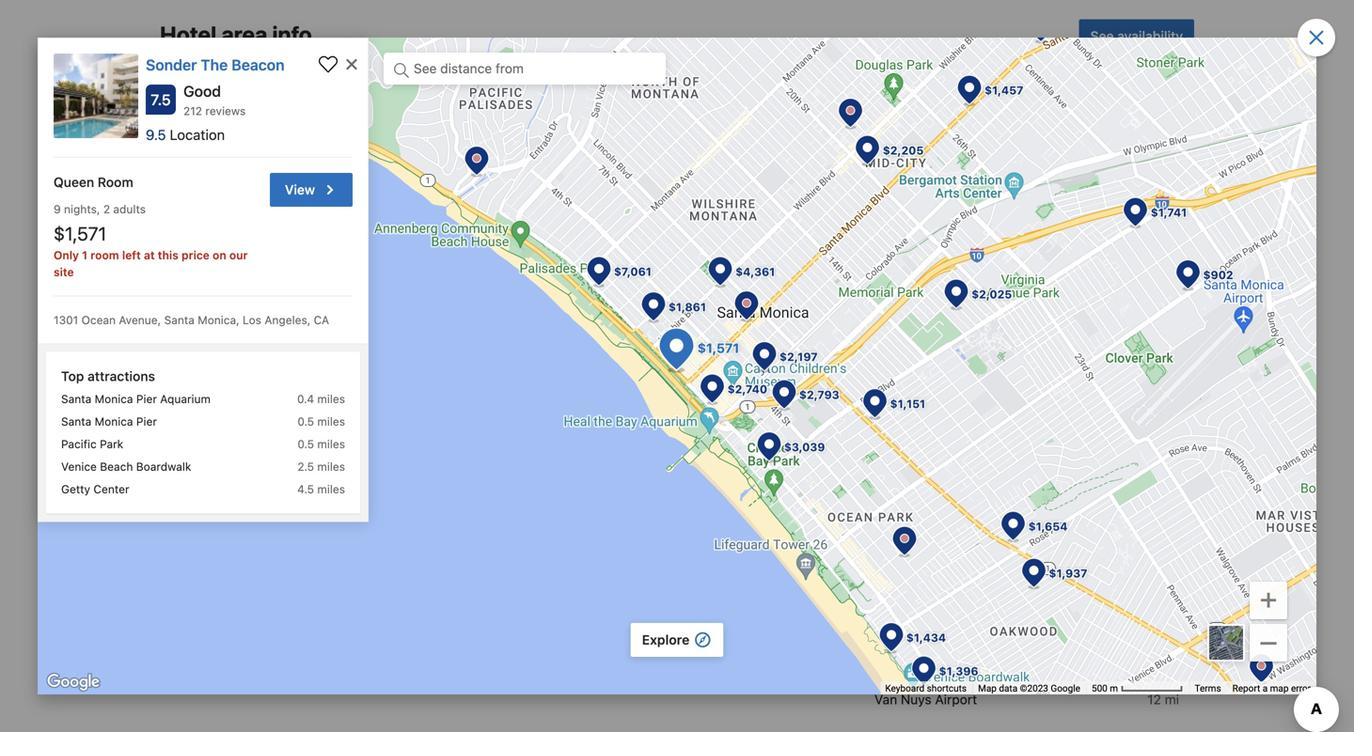 Task type: vqa. For each thing, say whether or not it's contained in the screenshot.


Task type: locate. For each thing, give the bounding box(es) containing it.
ft right 1,300
[[455, 218, 465, 234]]

2.5 down 2.4
[[785, 218, 804, 234]]

museum for automotive
[[647, 286, 699, 302]]

angeles for los angeles international airport
[[900, 658, 948, 674]]

1 horizontal spatial getty
[[517, 252, 551, 268]]

getty center
[[517, 252, 595, 268], [61, 483, 129, 496]]

1 vertical spatial 4.5 mi
[[1142, 286, 1179, 302]]

map region
[[38, 38, 1317, 695]]

see
[[1091, 28, 1114, 44]]

4.5
[[785, 252, 804, 268], [1142, 286, 1161, 302], [297, 483, 314, 496]]

1 vertical spatial 0.5 miles
[[298, 438, 345, 451]]

miles for santa monica pier
[[317, 415, 345, 428]]

los up (lacma)
[[517, 320, 539, 335]]

center down the natural history museum of los angeles county
[[630, 459, 671, 475]]

4.5 inside the "map view" dialog
[[297, 483, 314, 496]]

los
[[243, 313, 261, 327], [517, 320, 539, 335], [683, 406, 705, 422], [875, 658, 896, 674]]

museum inside the natural history museum of los angeles county
[[612, 406, 664, 422]]

venice for 2.5 mi
[[517, 218, 558, 234]]

subway for hollywood/highland
[[875, 463, 922, 478]]

science
[[578, 459, 626, 475]]

12 mi for capitol records building
[[790, 373, 822, 388]]

top up eames house
[[544, 106, 570, 124]]

getty center inside the "map view" dialog
[[61, 483, 129, 496]]

11 mi for hollywood/highland
[[1149, 463, 1179, 478]]

9 mi for los angeles county museum of art (lacma)
[[796, 329, 822, 345]]

palisades park up the restaurants
[[160, 455, 248, 471]]

boardwalk up $7,061
[[603, 218, 666, 234]]

county inside the natural history museum of los angeles county
[[517, 425, 561, 441]]

venice beach boardwalk inside the "map view" dialog
[[61, 460, 191, 473]]

state right rogers
[[947, 184, 978, 200]]

1 horizontal spatial boardwalk
[[603, 218, 666, 234]]

1 subway from the top
[[875, 463, 922, 478]]

1 horizontal spatial 2.5
[[785, 218, 804, 234]]

5 mi
[[1153, 429, 1179, 445]]

0 horizontal spatial $1,571
[[54, 222, 107, 244]]

mi for venice skate park
[[808, 184, 822, 200]]

1 vertical spatial getty center
[[61, 483, 129, 496]]

0 horizontal spatial angeles
[[542, 320, 591, 335]]

getty for 4.5 mi
[[517, 252, 551, 268]]

boardwalk down santa monica pier in the bottom left of the page
[[136, 460, 191, 473]]

getty center down pacific park
[[61, 483, 129, 496]]

0 vertical spatial 4.5
[[785, 252, 804, 268]]

1 0.5 from the top
[[298, 415, 314, 428]]

0 horizontal spatial attractions
[[87, 368, 155, 384]]

0 vertical spatial $1,571
[[54, 222, 107, 244]]

state down rey
[[945, 286, 977, 302]]

venice beach boardwalk down skate
[[517, 218, 666, 234]]

palisades down 9.5 location
[[160, 151, 217, 166]]

0 horizontal spatial venice beach boardwalk
[[61, 460, 191, 473]]

pier for 0.4 miles
[[136, 392, 157, 406]]

queen room
[[54, 174, 133, 190]]

miles for pacific park
[[317, 438, 345, 451]]

train left upper
[[875, 395, 905, 411]]

0 vertical spatial station
[[992, 395, 1035, 411]]

1 vertical spatial pier
[[136, 392, 157, 406]]

0 vertical spatial 11
[[1149, 463, 1161, 478]]

transit
[[950, 351, 998, 369]]

keyboard
[[885, 683, 925, 695]]

beach right rey
[[969, 252, 1007, 268]]

0 vertical spatial santa monica pier aquarium
[[160, 320, 331, 335]]

top down 1301
[[61, 368, 84, 384]]

1 vertical spatial tram
[[957, 429, 987, 445]]

miles for getty center
[[317, 483, 345, 496]]

0.5 for santa monica pier
[[298, 415, 314, 428]]

top attractions up santa monica pier in the bottom left of the page
[[61, 368, 155, 384]]

mi for santa monica airport
[[1165, 625, 1179, 640]]

room
[[98, 174, 133, 190]]

museum down $7,061
[[647, 286, 699, 302]]

keyboard shortcuts
[[885, 683, 967, 695]]

what's nearby
[[186, 106, 292, 124]]

subway for wilshire / western lacmta station
[[875, 497, 922, 512]]

venice up marina
[[875, 218, 915, 234]]

1 vertical spatial 9
[[796, 286, 804, 302]]

4.5 mi down 2.5 mi at the right
[[785, 252, 822, 268]]

4.5 down 2.5 mi at the right
[[785, 252, 804, 268]]

0 vertical spatial tram
[[958, 395, 988, 411]]

museum down $1,861
[[642, 320, 694, 335]]

capitol records building
[[517, 373, 666, 388]]

$1,571 inside 9 nights, 2 adults $1,571 only 1 room left at this price on our site
[[54, 222, 107, 244]]

1 0.5 miles from the top
[[298, 415, 345, 428]]

1 horizontal spatial venice beach boardwalk
[[517, 218, 666, 234]]

4.5 down 2.5 miles
[[297, 483, 314, 496]]

0 horizontal spatial top attractions
[[61, 368, 155, 384]]

miles down 0.4 miles
[[317, 415, 345, 428]]

1 horizontal spatial center
[[554, 252, 595, 268]]

2 vertical spatial pier
[[136, 415, 157, 428]]

0 vertical spatial 0.5
[[298, 415, 314, 428]]

1 vertical spatial getty
[[61, 483, 90, 496]]

center inside the "map view" dialog
[[94, 483, 129, 496]]

mi for eames house
[[808, 151, 822, 166]]

1 horizontal spatial attractions
[[574, 106, 654, 124]]

palisades up the restaurants
[[160, 455, 217, 471]]

1 vertical spatial center
[[630, 459, 671, 475]]

0.5 miles up 2.5 miles
[[298, 438, 345, 451]]

11 mi
[[1149, 463, 1179, 478], [1149, 506, 1179, 522]]

del
[[919, 252, 939, 268]]

0 vertical spatial getty
[[517, 252, 551, 268]]

0.5 up 2.5 miles
[[298, 438, 314, 451]]

top attractions up house
[[544, 106, 654, 124]]

12 for natural history museum of los angeles county
[[790, 416, 804, 431]]

venice down eames
[[517, 184, 558, 200]]

miles down 2.5 miles
[[317, 483, 345, 496]]

212
[[183, 104, 202, 118]]

0 vertical spatial palisades
[[160, 151, 217, 166]]

subway down lower
[[875, 463, 922, 478]]

dog ppl
[[160, 252, 212, 268]]

4.5 mi
[[785, 252, 822, 268], [1142, 286, 1179, 302]]

1 vertical spatial 11
[[1149, 506, 1161, 522]]

$2,025
[[972, 288, 1012, 301]]

map data ©2023 google
[[978, 683, 1081, 695]]

9 nights, 2 adults $1,571 only 1 room left at this price on our site
[[54, 203, 248, 279]]

2 vertical spatial center
[[94, 483, 129, 496]]

0 vertical spatial getty center
[[517, 252, 595, 268]]

2.4
[[785, 184, 804, 200]]

miles for venice beach boardwalk
[[317, 460, 345, 473]]

2 vertical spatial 4.5
[[297, 483, 314, 496]]

0 vertical spatial train
[[875, 395, 905, 411]]

california science center
[[517, 459, 671, 475]]

5 miles from the top
[[317, 483, 345, 496]]

upper tram station
[[917, 395, 1035, 411]]

petersen
[[517, 286, 571, 302]]

boardwalk
[[603, 218, 666, 234], [136, 460, 191, 473]]

4.5 mi for dockweiler state beach
[[1142, 286, 1179, 302]]

1 horizontal spatial $1,571
[[698, 341, 740, 356]]

county down automotive
[[595, 320, 638, 335]]

500 m button
[[1086, 682, 1189, 696]]

tram up lower tram station
[[958, 395, 988, 411]]

0 vertical spatial 9
[[54, 203, 61, 216]]

5
[[1153, 429, 1161, 445]]

1 vertical spatial 11 mi
[[1149, 506, 1179, 522]]

(lacma)
[[517, 339, 572, 354]]

4.6
[[1142, 395, 1161, 411]]

1 vertical spatial aquarium
[[160, 392, 211, 406]]

center for 4.5 miles
[[94, 483, 129, 496]]

4.5 mi down '3.3 mi'
[[1142, 286, 1179, 302]]

2 vertical spatial 9
[[796, 329, 804, 345]]

santa monica pier aquarium up santa monica pier in the bottom left of the page
[[61, 392, 211, 406]]

miles up 2.5 miles
[[317, 438, 345, 451]]

12 down $2,197
[[790, 373, 804, 388]]

getty up petersen
[[517, 252, 551, 268]]

0 vertical spatial 500
[[1142, 151, 1167, 166]]

0 vertical spatial subway
[[875, 463, 922, 478]]

angeles inside los angeles county museum of art (lacma)
[[542, 320, 591, 335]]

12 mi down "$3,039"
[[790, 459, 822, 475]]

station up lower tram station
[[992, 395, 1035, 411]]

500 inside button
[[1092, 683, 1108, 695]]

view link
[[270, 173, 353, 207]]

500 for 500 ft
[[1142, 151, 1167, 166]]

station up hollywood/highland
[[991, 429, 1034, 445]]

1 vertical spatial station
[[991, 429, 1034, 445]]

santa monica pier aquarium down santa monica state beach
[[160, 320, 331, 335]]

mi for natural history museum of los angeles county
[[808, 416, 822, 431]]

0 horizontal spatial boardwalk
[[136, 460, 191, 473]]

1 vertical spatial 2.5
[[298, 460, 314, 473]]

see availability button
[[1079, 19, 1194, 53]]

3 miles from the top
[[317, 438, 345, 451]]

0 horizontal spatial center
[[94, 483, 129, 496]]

4 miles from the top
[[317, 460, 345, 473]]

international
[[952, 658, 1028, 674]]

1 vertical spatial top attractions
[[61, 368, 155, 384]]

12 for california science center
[[790, 459, 804, 475]]

venice down pacific
[[61, 460, 97, 473]]

van
[[875, 692, 897, 708]]

1 palisades park from the top
[[160, 151, 248, 166]]

los up keyboard at the bottom
[[875, 658, 896, 674]]

1 vertical spatial county
[[517, 425, 561, 441]]

2 0.5 from the top
[[298, 438, 314, 451]]

0 vertical spatial venice beach boardwalk
[[517, 218, 666, 234]]

rogers
[[900, 184, 943, 200]]

0 vertical spatial county
[[595, 320, 638, 335]]

los right of
[[683, 406, 705, 422]]

12 for capitol records building
[[790, 373, 804, 388]]

location
[[170, 126, 225, 143]]

12 for van nuys airport
[[1148, 692, 1161, 708]]

ft for 0 ft
[[813, 568, 822, 584]]

station for upper tram station
[[992, 395, 1035, 411]]

ft right the 700
[[455, 151, 465, 166]]

ft right 1,200
[[455, 184, 465, 200]]

data
[[999, 683, 1018, 695]]

1 horizontal spatial county
[[595, 320, 638, 335]]

0 horizontal spatial county
[[517, 425, 561, 441]]

museum down building
[[612, 406, 664, 422]]

$1,457
[[985, 83, 1024, 97]]

1 vertical spatial top
[[61, 368, 84, 384]]

12 mi up $2,793
[[790, 373, 822, 388]]

12 mi up "$3,039"
[[790, 416, 822, 431]]

0 vertical spatial 4.5 mi
[[785, 252, 822, 268]]

1 vertical spatial 500
[[1092, 683, 1108, 695]]

aquarium
[[273, 320, 331, 335], [160, 392, 211, 406]]

ca
[[314, 313, 329, 327]]

venice inside the "map view" dialog
[[61, 460, 97, 473]]

los inside the natural history museum of los angeles county
[[683, 406, 705, 422]]

airport
[[960, 625, 1002, 640], [1031, 658, 1073, 674], [935, 692, 977, 708]]

lower
[[917, 429, 953, 445]]

4.5 down 3.3
[[1142, 286, 1161, 302]]

2 11 mi from the top
[[1149, 506, 1179, 522]]

1 miles from the top
[[317, 392, 345, 406]]

1 vertical spatial santa monica pier aquarium
[[61, 392, 211, 406]]

dockweiler
[[875, 286, 942, 302]]

2 11 from the top
[[1149, 506, 1161, 522]]

miles up '4.5 miles'
[[317, 460, 345, 473]]

map view dialog
[[0, 0, 1354, 733]]

county down natural
[[517, 425, 561, 441]]

venice down venice skate park
[[517, 218, 558, 234]]

1 9 mi from the top
[[796, 286, 822, 302]]

12 down "$3,039"
[[790, 459, 804, 475]]

marina del rey beach
[[875, 252, 1007, 268]]

2
[[103, 203, 110, 216]]

2 0.5 miles from the top
[[298, 438, 345, 451]]

los down santa monica state beach
[[243, 313, 261, 327]]

top
[[544, 106, 570, 124], [61, 368, 84, 384]]

airport up google
[[1031, 658, 1073, 674]]

$902
[[1203, 268, 1234, 281]]

museum for history
[[612, 406, 664, 422]]

ft for 1,300 ft
[[455, 218, 465, 234]]

ft right 0
[[813, 568, 822, 584]]

0 vertical spatial museum
[[647, 286, 699, 302]]

1 vertical spatial museum
[[642, 320, 694, 335]]

pier for 0.5 miles
[[136, 415, 157, 428]]

tram down upper tram station
[[957, 429, 987, 445]]

getty center up petersen
[[517, 252, 595, 268]]

0 horizontal spatial 4.5
[[297, 483, 314, 496]]

12 mi
[[790, 373, 822, 388], [790, 416, 822, 431], [790, 459, 822, 475], [1148, 692, 1179, 708]]

0 vertical spatial top
[[544, 106, 570, 124]]

1.7 mi
[[1145, 218, 1179, 234]]

0 horizontal spatial 2.5
[[298, 460, 314, 473]]

1 vertical spatial palisades park
[[160, 455, 248, 471]]

1 vertical spatial palisades
[[160, 455, 217, 471]]

0 horizontal spatial 4.5 mi
[[785, 252, 822, 268]]

getty down pacific
[[61, 483, 90, 496]]

2.5 mi
[[785, 218, 822, 234]]

angeles up 'keyboard shortcuts' button
[[900, 658, 948, 674]]

center for 4.5 mi
[[554, 252, 595, 268]]

1 horizontal spatial 4.5 mi
[[1142, 286, 1179, 302]]

santa monica pier
[[61, 415, 157, 428]]

2 vertical spatial museum
[[612, 406, 664, 422]]

$1,571 down the art in the right of the page
[[698, 341, 740, 356]]

1 vertical spatial venice beach boardwalk
[[61, 460, 191, 473]]

park down santa monica pier in the bottom left of the page
[[100, 438, 123, 451]]

700 ft
[[428, 151, 465, 166]]

train down the '$1,151'
[[875, 429, 905, 445]]

beach left 0.4
[[246, 388, 284, 403]]

queen
[[54, 174, 94, 190]]

aquarium down 1301 ocean avenue, santa monica, los angeles, ca
[[160, 392, 211, 406]]

1,200
[[419, 184, 452, 200]]

mi for venice beach boardwalk
[[808, 218, 822, 234]]

0.5 miles for pacific park
[[298, 438, 345, 451]]

venice for 2.4 mi
[[517, 184, 558, 200]]

airport for santa monica airport
[[960, 625, 1002, 640]]

2.5 for 2.5 miles
[[298, 460, 314, 473]]

1 vertical spatial 0.5
[[298, 438, 314, 451]]

$1,151
[[890, 397, 926, 410]]

boardwalk for 2.5 mi
[[603, 218, 666, 234]]

attractions up santa monica pier in the bottom left of the page
[[87, 368, 155, 384]]

miles right 0.4
[[317, 392, 345, 406]]

public transit
[[901, 351, 998, 369]]

2 miles from the top
[[317, 415, 345, 428]]

eames house
[[517, 151, 600, 166]]

2.5 inside the "map view" dialog
[[298, 460, 314, 473]]

0 vertical spatial angeles
[[542, 320, 591, 335]]

1 horizontal spatial angeles
[[708, 406, 757, 422]]

2.5
[[785, 218, 804, 234], [298, 460, 314, 473]]

1 vertical spatial boardwalk
[[136, 460, 191, 473]]

getty inside the "map view" dialog
[[61, 483, 90, 496]]

11 for hollywood/highland
[[1149, 463, 1161, 478]]

boardwalk inside the "map view" dialog
[[136, 460, 191, 473]]

0.5
[[298, 415, 314, 428], [298, 438, 314, 451]]

boardwalk for 2.5 miles
[[136, 460, 191, 473]]

0.5 miles down 0.4 miles
[[298, 415, 345, 428]]

2 subway from the top
[[875, 497, 922, 512]]

1 11 mi from the top
[[1149, 463, 1179, 478]]

0 horizontal spatial getty
[[61, 483, 90, 496]]

1 vertical spatial train
[[875, 429, 905, 445]]

4.5 mi for getty center
[[785, 252, 822, 268]]

restaurants & cafes
[[186, 520, 332, 538]]

$1,571 up 1
[[54, 222, 107, 244]]

0 vertical spatial boardwalk
[[603, 218, 666, 234]]

500 up 1.3
[[1142, 151, 1167, 166]]

1.3 mi
[[1144, 184, 1179, 200]]

train for upper tram station
[[875, 395, 905, 411]]

m
[[1110, 683, 1118, 695]]

angeles inside the natural history museum of los angeles county
[[708, 406, 757, 422]]

0 vertical spatial palisades park
[[160, 151, 248, 166]]

2 9 mi from the top
[[796, 329, 822, 345]]

center up petersen
[[554, 252, 595, 268]]

1 vertical spatial 4.5
[[1142, 286, 1161, 302]]

attractions up house
[[574, 106, 654, 124]]

venice beach boardwalk down pacific park
[[61, 460, 191, 473]]

state
[[947, 184, 978, 200], [246, 286, 278, 302], [945, 286, 977, 302]]

2 horizontal spatial angeles
[[900, 658, 948, 674]]

0 vertical spatial 11 mi
[[1149, 463, 1179, 478]]

close info window image
[[343, 56, 360, 73]]

2 vertical spatial angeles
[[900, 658, 948, 674]]

2.5 for 2.5 mi
[[785, 218, 804, 234]]

beach down pacific park
[[100, 460, 133, 473]]

500 left m
[[1092, 683, 1108, 695]]

7.5
[[151, 91, 171, 109]]

1 horizontal spatial 4.5
[[785, 252, 804, 268]]

palisades park down 'rated' element
[[160, 151, 248, 166]]

hotel
[[160, 21, 217, 48]]

park up the restaurants
[[221, 455, 248, 471]]

1,200 ft
[[419, 184, 465, 200]]

0 horizontal spatial getty center
[[61, 483, 129, 496]]

See distance from search field
[[384, 53, 666, 85]]

pier
[[246, 320, 269, 335], [136, 392, 157, 406], [136, 415, 157, 428]]

0 vertical spatial 0.5 miles
[[298, 415, 345, 428]]

monica up santa monica pier in the bottom left of the page
[[95, 392, 133, 406]]

error
[[1291, 683, 1311, 695]]

2 palisades from the top
[[160, 455, 217, 471]]

beach up marina del rey beach
[[919, 218, 957, 234]]

history
[[565, 406, 608, 422]]

of
[[697, 320, 712, 335]]

monica up monica,
[[198, 286, 242, 302]]

0 horizontal spatial top
[[61, 368, 84, 384]]

0 vertical spatial pier
[[246, 320, 269, 335]]

0 vertical spatial 9 mi
[[796, 286, 822, 302]]

1 horizontal spatial aquarium
[[273, 320, 331, 335]]

monica up pacific park
[[95, 415, 133, 428]]

beach up angeles,
[[281, 286, 319, 302]]

california
[[517, 459, 575, 475]]

angeles down the $2,740
[[708, 406, 757, 422]]

1 train from the top
[[875, 395, 905, 411]]

0 vertical spatial aquarium
[[273, 320, 331, 335]]

aquarium up 'bounce'
[[273, 320, 331, 335]]

ft for 700 ft
[[455, 151, 465, 166]]

map
[[978, 683, 997, 695]]

1 vertical spatial 9 mi
[[796, 329, 822, 345]]

airport up 'los angeles international airport'
[[960, 625, 1002, 640]]

hotel area info
[[160, 21, 312, 48]]

train
[[875, 395, 905, 411], [875, 429, 905, 445]]

will
[[875, 184, 897, 200]]

$1,861
[[669, 301, 706, 314]]

ft up 1.3 mi
[[1170, 151, 1179, 166]]

1 horizontal spatial 500
[[1142, 151, 1167, 166]]

$1,571
[[54, 222, 107, 244], [698, 341, 740, 356]]

airport down $1,396
[[935, 692, 977, 708]]

1 vertical spatial attractions
[[87, 368, 155, 384]]

at
[[144, 249, 155, 262]]

1 11 from the top
[[1149, 463, 1161, 478]]

0 vertical spatial airport
[[960, 625, 1002, 640]]

2.3
[[1142, 625, 1161, 640]]

scored  7.5 element
[[146, 85, 176, 115]]

left
[[122, 249, 141, 262]]

2 train from the top
[[875, 429, 905, 445]]

1 vertical spatial $1,571
[[698, 341, 740, 356]]

1 horizontal spatial getty center
[[517, 252, 595, 268]]

park inside the "map view" dialog
[[100, 438, 123, 451]]

2 vertical spatial airport
[[935, 692, 977, 708]]

12 up "$3,039"
[[790, 416, 804, 431]]

aquarium inside the "map view" dialog
[[160, 392, 211, 406]]

12 mi for natural history museum of los angeles county
[[790, 416, 822, 431]]

0 horizontal spatial 500
[[1092, 683, 1108, 695]]

natural
[[517, 406, 561, 422]]

0 vertical spatial center
[[554, 252, 595, 268]]

500
[[1142, 151, 1167, 166], [1092, 683, 1108, 695]]

12 mi down 6 mi
[[1148, 692, 1179, 708]]

only
[[54, 249, 79, 262]]

station
[[992, 395, 1035, 411], [991, 429, 1034, 445]]

mi for venice beach
[[1165, 218, 1179, 234]]



Task type: describe. For each thing, give the bounding box(es) containing it.
records
[[564, 373, 613, 388]]

state for monica
[[246, 286, 278, 302]]

_
[[1261, 612, 1277, 648]]

beach down the santa monica beach
[[982, 184, 1020, 200]]

1301
[[54, 313, 78, 327]]

airport for van nuys airport
[[935, 692, 977, 708]]

a
[[1263, 683, 1268, 695]]

on
[[213, 249, 226, 262]]

of
[[668, 406, 680, 422]]

petersen automotive museum
[[517, 286, 699, 302]]

museum inside los angeles county museum of art (lacma)
[[642, 320, 694, 335]]

500 for 500 m
[[1092, 683, 1108, 695]]

price
[[182, 249, 210, 262]]

venice beach boardwalk for 2.5 miles
[[61, 460, 191, 473]]

1 horizontal spatial top
[[544, 106, 570, 124]]

county inside los angeles county museum of art (lacma)
[[595, 320, 638, 335]]

train for lower tram station
[[875, 429, 905, 445]]

explore
[[642, 632, 690, 648]]

dog
[[160, 252, 185, 268]]

closest
[[901, 580, 956, 598]]

room
[[91, 249, 119, 262]]

sonder
[[146, 56, 197, 74]]

good
[[183, 82, 221, 100]]

venice for 1.7 mi
[[875, 218, 915, 234]]

getty center for 4.5 mi
[[517, 252, 595, 268]]

0.4 miles
[[297, 392, 345, 406]]

park up clubhouse
[[221, 151, 248, 166]]

lower tram station
[[917, 429, 1034, 445]]

monica down santa monica state beach
[[198, 320, 242, 335]]

beach down skate
[[562, 218, 599, 234]]

1.5
[[787, 151, 804, 166]]

0
[[801, 568, 809, 584]]

ft for 500 ft
[[1170, 151, 1179, 166]]

tram for lower
[[957, 429, 987, 445]]

santa monica pier aquarium inside the "map view" dialog
[[61, 392, 211, 406]]

neighborhood
[[1011, 106, 1115, 124]]

500 m
[[1092, 683, 1121, 695]]

station for lower tram station
[[991, 429, 1034, 445]]

9 for los angeles county museum of art (lacma)
[[796, 329, 804, 345]]

monica down closest
[[913, 625, 957, 640]]

van nuys airport
[[875, 692, 977, 708]]

beach down 'in'
[[960, 151, 998, 166]]

will rogers state beach
[[875, 184, 1020, 200]]

4.5 for 500 ft
[[1142, 286, 1161, 302]]

santa monica beach bounce
[[160, 388, 333, 403]]

venice skate park
[[517, 184, 626, 200]]

1.5 mi
[[787, 151, 822, 166]]

nearby
[[242, 106, 292, 124]]

miles for santa monica pier aquarium
[[317, 392, 345, 406]]

1 vertical spatial airport
[[1031, 658, 1073, 674]]

$2,740
[[728, 383, 768, 396]]

park right skate
[[599, 184, 626, 200]]

9 inside 9 nights, 2 adults $1,571 only 1 room left at this price on our site
[[54, 203, 61, 216]]

beach inside the "map view" dialog
[[100, 460, 133, 473]]

mi for dockweiler state beach
[[1165, 286, 1179, 302]]

12 mi for van nuys airport
[[1148, 692, 1179, 708]]

700
[[428, 151, 452, 166]]

santa monica state beach
[[160, 286, 319, 302]]

mi for los angeles county museum of art (lacma)
[[808, 329, 822, 345]]

11 mi for wilshire / western lacmta station
[[1149, 506, 1179, 522]]

_ link
[[1250, 612, 1288, 662]]

2.5 miles
[[298, 460, 345, 473]]

airports
[[960, 580, 1020, 598]]

bounce
[[287, 388, 333, 403]]

pacific
[[61, 438, 97, 451]]

9.5 location
[[146, 126, 225, 143]]

wilshire / western lacmta station
[[875, 497, 1100, 531]]

mi for capitol records building
[[808, 373, 822, 388]]

1301 ocean avenue, santa monica, los angeles, ca
[[54, 313, 329, 327]]

getty for 4.5 miles
[[61, 483, 90, 496]]

beach down marina del rey beach
[[981, 286, 1019, 302]]

0 vertical spatial attractions
[[574, 106, 654, 124]]

top inside the "map view" dialog
[[61, 368, 84, 384]]

good 212 reviews
[[183, 82, 246, 118]]

ft for 1,200 ft
[[455, 184, 465, 200]]

mi for california science center
[[808, 459, 822, 475]]

los angeles international airport
[[875, 658, 1073, 674]]

in
[[967, 106, 980, 124]]

9 for petersen automotive museum
[[796, 286, 804, 302]]

see availability
[[1091, 28, 1183, 44]]

tram for upper
[[958, 395, 988, 411]]

western
[[993, 497, 1044, 512]]

$7,061
[[614, 265, 652, 278]]

wilshire
[[934, 497, 983, 512]]

scored  9.5 element
[[146, 126, 170, 143]]

angeles,
[[265, 313, 311, 327]]

state for rogers
[[947, 184, 978, 200]]

0.5 for pacific park
[[298, 438, 314, 451]]

google image
[[42, 671, 104, 695]]

skate
[[562, 184, 596, 200]]

mi for los angeles international airport
[[1165, 658, 1179, 674]]

los inside los angeles county museum of art (lacma)
[[517, 320, 539, 335]]

santa monica airport
[[875, 625, 1002, 640]]

top attractions inside the "map view" dialog
[[61, 368, 155, 384]]

4.5 for 0.4 miles
[[297, 483, 314, 496]]

this
[[158, 249, 179, 262]]

2 palisades park from the top
[[160, 455, 248, 471]]

$1,654
[[1028, 520, 1068, 533]]

terms
[[1195, 683, 1221, 695]]

restaurants
[[186, 520, 275, 538]]

samos clubhouse
[[160, 184, 269, 200]]

mi for marina del rey beach
[[1165, 252, 1179, 268]]

12 mi for california science center
[[790, 459, 822, 475]]

mi for petersen automotive museum
[[808, 286, 822, 302]]

shortcuts
[[927, 683, 967, 695]]

mi for will rogers state beach
[[1165, 184, 1179, 200]]

what's
[[186, 106, 238, 124]]

2 horizontal spatial center
[[630, 459, 671, 475]]

11 for wilshire / western lacmta station
[[1149, 506, 1161, 522]]

1
[[82, 249, 88, 262]]

/
[[986, 497, 990, 512]]

public
[[901, 351, 946, 369]]

9 mi for petersen automotive museum
[[796, 286, 822, 302]]

attractions inside the "map view" dialog
[[87, 368, 155, 384]]

rated element
[[170, 126, 225, 143]]

1 palisades from the top
[[160, 151, 217, 166]]

$2,205
[[883, 144, 924, 157]]

3.3
[[1142, 252, 1161, 268]]

angeles for los angeles county museum of art (lacma)
[[542, 320, 591, 335]]

building
[[617, 373, 666, 388]]

monica up will rogers state beach at top
[[913, 151, 957, 166]]

$1,396
[[939, 665, 979, 678]]

2.4 mi
[[785, 184, 822, 200]]

adults
[[113, 203, 146, 216]]

500 ft
[[1142, 151, 1179, 166]]

ocean
[[81, 313, 116, 327]]

rey
[[943, 252, 965, 268]]

mi for van nuys airport
[[1165, 692, 1179, 708]]

venice beach boardwalk for 2.5 mi
[[517, 218, 666, 234]]

area
[[221, 21, 267, 48]]

mi for getty center
[[808, 252, 822, 268]]

getty center for 4.5 miles
[[61, 483, 129, 496]]

0.5 miles for santa monica pier
[[298, 415, 345, 428]]

monica down monica,
[[198, 388, 242, 403]]

1,300 ft
[[418, 218, 465, 234]]

$2,197
[[780, 350, 818, 364]]

our
[[229, 249, 248, 262]]

beaches in the neighborhood
[[901, 106, 1115, 124]]

los inside the "map view" dialog
[[243, 313, 261, 327]]

0 vertical spatial top attractions
[[544, 106, 654, 124]]

venice for 2.5 miles
[[61, 460, 97, 473]]

report a map error link
[[1233, 683, 1311, 695]]

report
[[1233, 683, 1260, 695]]



